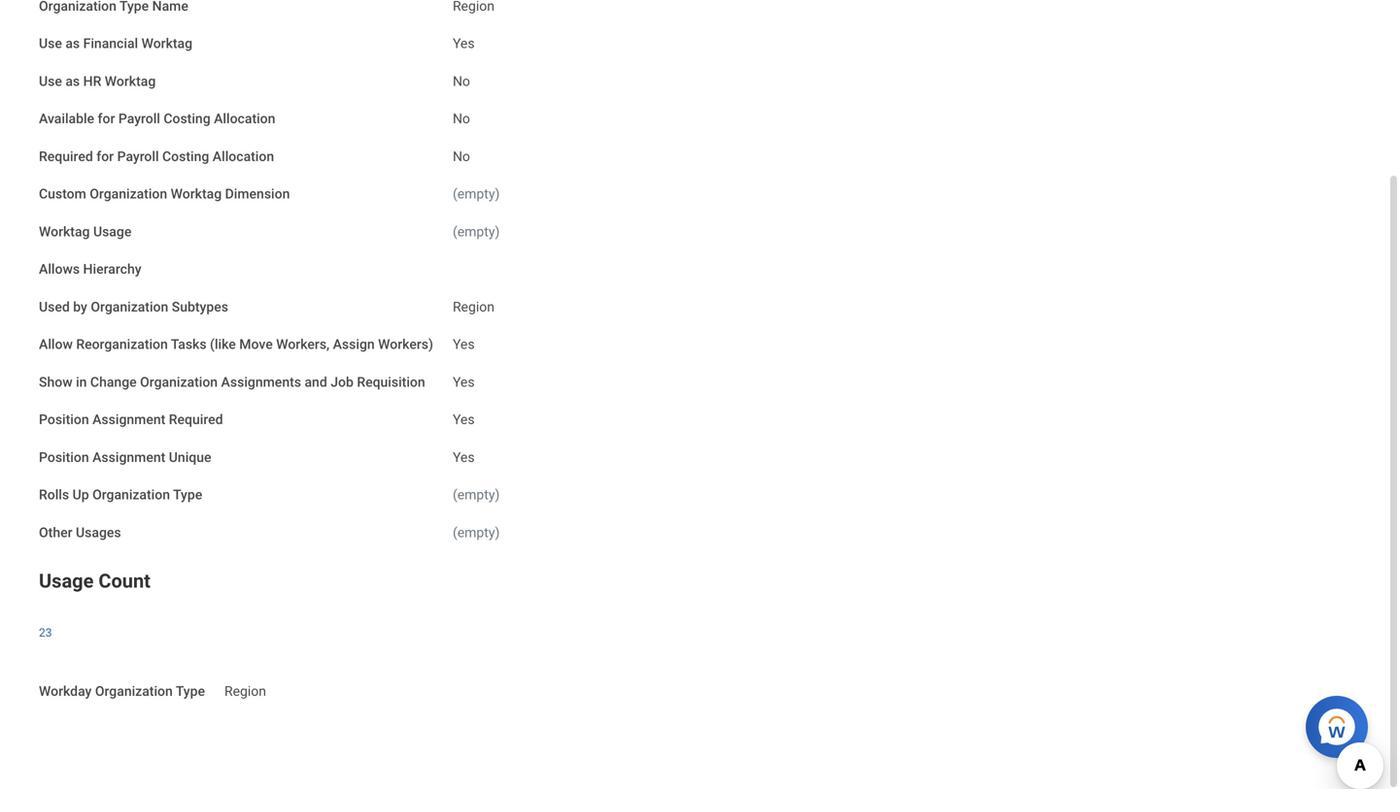 Task type: describe. For each thing, give the bounding box(es) containing it.
workday assistant region
[[1306, 689, 1376, 759]]

assignment for unique
[[92, 450, 165, 466]]

move
[[239, 337, 273, 353]]

required for payroll costing allocation
[[39, 148, 274, 164]]

allow reorganization tasks (like move workers, assign workers)
[[39, 337, 433, 353]]

and
[[305, 374, 327, 390]]

worktag down custom on the top left
[[39, 224, 90, 240]]

in
[[76, 374, 87, 390]]

rolls
[[39, 487, 69, 503]]

(empty) for other usages
[[453, 525, 500, 541]]

yes for (like
[[453, 337, 475, 353]]

hr
[[83, 73, 101, 89]]

usage count button
[[39, 570, 151, 593]]

requisition
[[357, 374, 425, 390]]

organization right workday
[[95, 684, 173, 700]]

usages
[[76, 525, 121, 541]]

no for use as hr worktag
[[453, 73, 470, 89]]

job
[[331, 374, 354, 390]]

position for position assignment unique
[[39, 450, 89, 466]]

worktag down required for payroll costing allocation
[[171, 186, 222, 202]]

costing for required for payroll costing allocation
[[162, 148, 209, 164]]

allows
[[39, 261, 80, 277]]

custom organization worktag dimension
[[39, 186, 290, 202]]

1 vertical spatial region
[[224, 684, 266, 700]]

required for payroll costing allocation element
[[453, 137, 470, 166]]

assign
[[333, 337, 375, 353]]

rolls up organization type
[[39, 487, 202, 503]]

for for required
[[96, 148, 114, 164]]

use for use as hr worktag
[[39, 73, 62, 89]]

position assignment required element
[[453, 400, 475, 429]]

1 vertical spatial type
[[176, 684, 205, 700]]

position assignment required
[[39, 412, 223, 428]]

up
[[72, 487, 89, 503]]

other
[[39, 525, 72, 541]]

0 horizontal spatial required
[[39, 148, 93, 164]]

by
[[73, 299, 87, 315]]

worktag right financial
[[141, 35, 192, 52]]

(empty) for custom organization worktag dimension
[[453, 186, 500, 202]]

payroll for required
[[117, 148, 159, 164]]

usage count group
[[39, 567, 1360, 649]]

hierarchy
[[83, 261, 141, 277]]

organization down position assignment unique
[[92, 487, 170, 503]]

as for hr
[[65, 73, 80, 89]]

no for available for payroll costing allocation
[[453, 111, 470, 127]]

payroll for available
[[118, 111, 160, 127]]

dimension
[[225, 186, 290, 202]]

0 vertical spatial region element
[[453, 295, 495, 315]]

organization down required for payroll costing allocation
[[90, 186, 167, 202]]

4 yes from the top
[[453, 412, 475, 428]]

assignment for required
[[92, 412, 165, 428]]

tasks
[[171, 337, 207, 353]]

allocation for required for payroll costing allocation
[[213, 148, 274, 164]]

available for payroll costing allocation element
[[453, 99, 470, 128]]

use for use as financial worktag
[[39, 35, 62, 52]]



Task type: locate. For each thing, give the bounding box(es) containing it.
0 vertical spatial use
[[39, 35, 62, 52]]

usage inside group
[[39, 570, 94, 593]]

yes down position assignment required element
[[453, 450, 475, 466]]

no
[[453, 73, 470, 89], [453, 111, 470, 127], [453, 148, 470, 164]]

count
[[99, 570, 151, 593]]

2 position from the top
[[39, 450, 89, 466]]

5 yes from the top
[[453, 450, 475, 466]]

use as hr worktag element
[[453, 61, 470, 90]]

0 horizontal spatial region element
[[224, 680, 266, 700]]

yes for organization
[[453, 374, 475, 390]]

2 yes from the top
[[453, 337, 475, 353]]

workers)
[[378, 337, 433, 353]]

worktag usage
[[39, 224, 132, 240]]

organization up reorganization on the top left of the page
[[91, 299, 168, 315]]

yes up use as hr worktag element
[[453, 35, 475, 52]]

as left hr
[[65, 73, 80, 89]]

1 use from the top
[[39, 35, 62, 52]]

for down available for payroll costing allocation on the top of the page
[[96, 148, 114, 164]]

organization down tasks
[[140, 374, 218, 390]]

payroll up required for payroll costing allocation
[[118, 111, 160, 127]]

workday organization type
[[39, 684, 205, 700]]

1 vertical spatial use
[[39, 73, 62, 89]]

show in change organization assignments and job requisition
[[39, 374, 425, 390]]

1 vertical spatial costing
[[162, 148, 209, 164]]

0 vertical spatial required
[[39, 148, 93, 164]]

use as hr worktag
[[39, 73, 156, 89]]

worktag
[[141, 35, 192, 52], [105, 73, 156, 89], [171, 186, 222, 202], [39, 224, 90, 240]]

position assignment unique element
[[453, 438, 475, 467]]

available for payroll costing allocation
[[39, 111, 275, 127]]

allocation for available for payroll costing allocation
[[214, 111, 275, 127]]

for
[[98, 111, 115, 127], [96, 148, 114, 164]]

costing up required for payroll costing allocation
[[164, 111, 210, 127]]

23 button
[[39, 626, 55, 641]]

allow reorganization tasks (like move workers, assign workers) element
[[453, 325, 475, 354]]

organization type name element
[[453, 0, 495, 15]]

use as financial worktag element
[[453, 24, 475, 53]]

assignments
[[221, 374, 301, 390]]

change
[[90, 374, 137, 390]]

0 vertical spatial costing
[[164, 111, 210, 127]]

1 vertical spatial for
[[96, 148, 114, 164]]

3 yes from the top
[[453, 374, 475, 390]]

assignment
[[92, 412, 165, 428], [92, 450, 165, 466]]

use up available
[[39, 73, 62, 89]]

0 vertical spatial position
[[39, 412, 89, 428]]

0 horizontal spatial region
[[224, 684, 266, 700]]

used
[[39, 299, 70, 315]]

required
[[39, 148, 93, 164], [169, 412, 223, 428]]

0 vertical spatial as
[[65, 35, 80, 52]]

position down show
[[39, 412, 89, 428]]

as left financial
[[65, 35, 80, 52]]

allow
[[39, 337, 73, 353]]

required up unique at bottom
[[169, 412, 223, 428]]

payroll down available for payroll costing allocation on the top of the page
[[117, 148, 159, 164]]

2 vertical spatial no
[[453, 148, 470, 164]]

3 no from the top
[[453, 148, 470, 164]]

1 vertical spatial usage
[[39, 570, 94, 593]]

0 vertical spatial type
[[173, 487, 202, 503]]

required down available
[[39, 148, 93, 164]]

1 horizontal spatial region element
[[453, 295, 495, 315]]

0 vertical spatial for
[[98, 111, 115, 127]]

type
[[173, 487, 202, 503], [176, 684, 205, 700]]

used by organization subtypes
[[39, 299, 228, 315]]

4 (empty) from the top
[[453, 525, 500, 541]]

financial
[[83, 35, 138, 52]]

0 vertical spatial assignment
[[92, 412, 165, 428]]

(like
[[210, 337, 236, 353]]

2 as from the top
[[65, 73, 80, 89]]

usage down other
[[39, 570, 94, 593]]

yes up position assignment required element
[[453, 374, 475, 390]]

subtypes
[[172, 299, 228, 315]]

no up available for payroll costing allocation element
[[453, 73, 470, 89]]

use
[[39, 35, 62, 52], [39, 73, 62, 89]]

as
[[65, 35, 80, 52], [65, 73, 80, 89]]

costing for available for payroll costing allocation
[[164, 111, 210, 127]]

reorganization
[[76, 337, 168, 353]]

assignment up position assignment unique
[[92, 412, 165, 428]]

as for financial
[[65, 35, 80, 52]]

0 vertical spatial payroll
[[118, 111, 160, 127]]

worktag right hr
[[105, 73, 156, 89]]

1 vertical spatial allocation
[[213, 148, 274, 164]]

23
[[39, 627, 52, 640]]

use as financial worktag
[[39, 35, 192, 52]]

workday
[[39, 684, 92, 700]]

workers,
[[276, 337, 330, 353]]

0 vertical spatial no
[[453, 73, 470, 89]]

0 vertical spatial allocation
[[214, 111, 275, 127]]

costing up custom organization worktag dimension
[[162, 148, 209, 164]]

1 as from the top
[[65, 35, 80, 52]]

(empty)
[[453, 186, 500, 202], [453, 224, 500, 240], [453, 487, 500, 503], [453, 525, 500, 541]]

0 vertical spatial region
[[453, 299, 495, 315]]

for down use as hr worktag
[[98, 111, 115, 127]]

costing
[[164, 111, 210, 127], [162, 148, 209, 164]]

1 vertical spatial region element
[[224, 680, 266, 700]]

1 (empty) from the top
[[453, 186, 500, 202]]

3 (empty) from the top
[[453, 487, 500, 503]]

1 vertical spatial no
[[453, 111, 470, 127]]

1 position from the top
[[39, 412, 89, 428]]

yes up position assignment unique element
[[453, 412, 475, 428]]

2 (empty) from the top
[[453, 224, 500, 240]]

show in change organization assignments and job requisition element
[[453, 363, 475, 392]]

2 assignment from the top
[[92, 450, 165, 466]]

1 no from the top
[[453, 73, 470, 89]]

1 vertical spatial as
[[65, 73, 80, 89]]

position up rolls
[[39, 450, 89, 466]]

yes
[[453, 35, 475, 52], [453, 337, 475, 353], [453, 374, 475, 390], [453, 412, 475, 428], [453, 450, 475, 466]]

1 horizontal spatial required
[[169, 412, 223, 428]]

yes up the show in change organization assignments and job requisition element
[[453, 337, 475, 353]]

usage
[[93, 224, 132, 240], [39, 570, 94, 593]]

usage count
[[39, 570, 151, 593]]

allocation
[[214, 111, 275, 127], [213, 148, 274, 164]]

yes for worktag
[[453, 35, 475, 52]]

position assignment unique
[[39, 450, 211, 466]]

1 vertical spatial required
[[169, 412, 223, 428]]

region
[[453, 299, 495, 315], [224, 684, 266, 700]]

position for position assignment required
[[39, 412, 89, 428]]

for for available
[[98, 111, 115, 127]]

assignment down position assignment required on the left of the page
[[92, 450, 165, 466]]

custom
[[39, 186, 86, 202]]

other usages
[[39, 525, 121, 541]]

organization
[[90, 186, 167, 202], [91, 299, 168, 315], [140, 374, 218, 390], [92, 487, 170, 503], [95, 684, 173, 700]]

no down available for payroll costing allocation element
[[453, 148, 470, 164]]

unique
[[169, 450, 211, 466]]

(empty) for rolls up organization type
[[453, 487, 500, 503]]

2 use from the top
[[39, 73, 62, 89]]

1 vertical spatial assignment
[[92, 450, 165, 466]]

1 assignment from the top
[[92, 412, 165, 428]]

1 horizontal spatial region
[[453, 299, 495, 315]]

region element
[[453, 295, 495, 315], [224, 680, 266, 700]]

no up required for payroll costing allocation element
[[453, 111, 470, 127]]

position
[[39, 412, 89, 428], [39, 450, 89, 466]]

payroll
[[118, 111, 160, 127], [117, 148, 159, 164]]

no for required for payroll costing allocation
[[453, 148, 470, 164]]

available
[[39, 111, 94, 127]]

usage up hierarchy
[[93, 224, 132, 240]]

1 vertical spatial payroll
[[117, 148, 159, 164]]

2 no from the top
[[453, 111, 470, 127]]

(empty) for worktag usage
[[453, 224, 500, 240]]

0 vertical spatial usage
[[93, 224, 132, 240]]

1 vertical spatial position
[[39, 450, 89, 466]]

allows hierarchy
[[39, 261, 141, 277]]

1 yes from the top
[[453, 35, 475, 52]]

show
[[39, 374, 72, 390]]

use up use as hr worktag
[[39, 35, 62, 52]]



Task type: vqa. For each thing, say whether or not it's contained in the screenshot.
topmost as
yes



